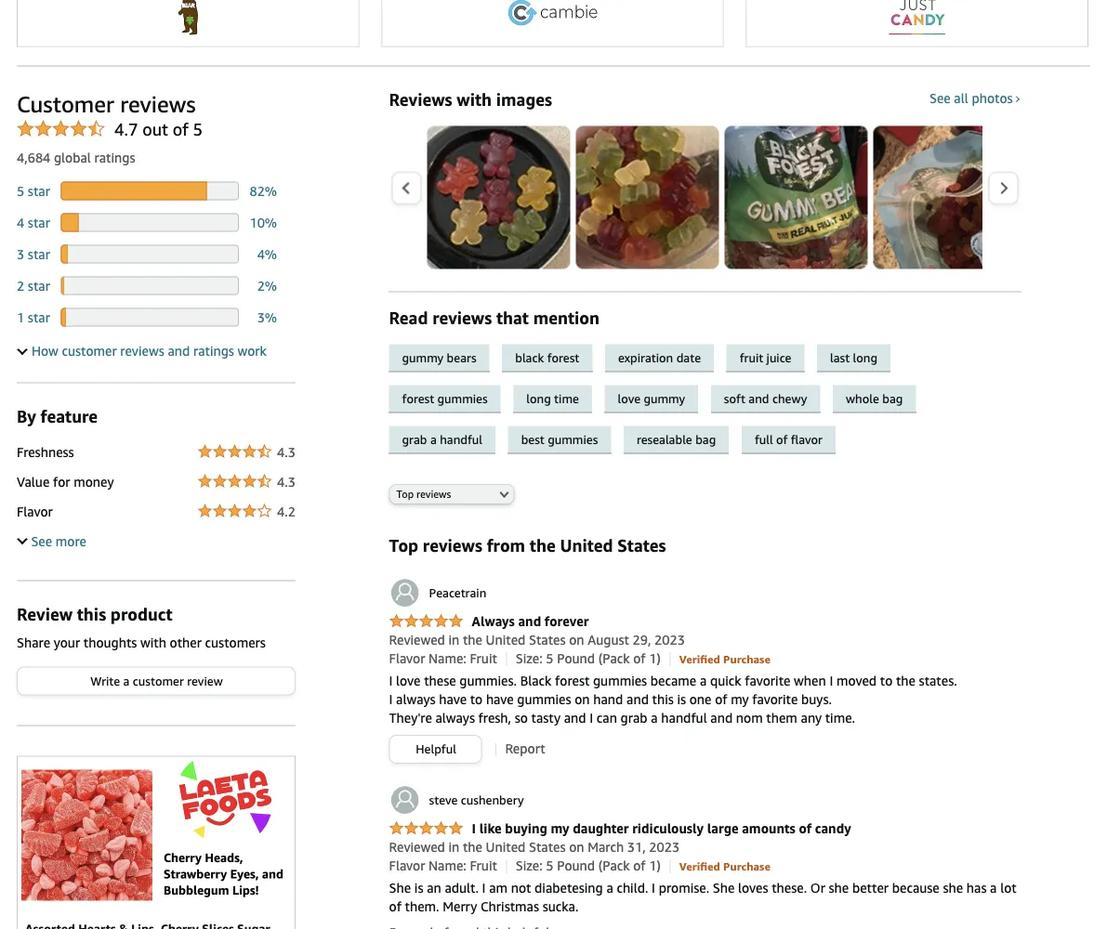 Task type: locate. For each thing, give the bounding box(es) containing it.
has
[[967, 881, 987, 896]]

3 progress bar from the top
[[61, 245, 239, 264]]

star up 4 star link
[[28, 183, 50, 199]]

on for forever
[[569, 633, 584, 648]]

1 horizontal spatial handful
[[661, 711, 707, 726]]

became
[[651, 674, 697, 689]]

1 in from the top
[[449, 633, 459, 648]]

0 vertical spatial with
[[457, 90, 492, 110]]

diabetesing
[[535, 881, 603, 896]]

| image left report
[[495, 743, 496, 756]]

flavor for reviewed in the united states on august 29, 2023
[[389, 651, 425, 667]]

| image up "promise."
[[670, 860, 670, 873]]

1 vertical spatial is
[[414, 881, 423, 896]]

0 vertical spatial 2023
[[654, 633, 685, 648]]

purchase for reviewed in the united states on march 31, 2023
[[723, 860, 771, 873]]

bag inside "link"
[[882, 392, 903, 406]]

star for 2 star
[[28, 278, 50, 293]]

2 fruit from the top
[[470, 859, 497, 874]]

2 vertical spatial states
[[529, 840, 566, 855]]

1 horizontal spatial gummy
[[644, 392, 685, 406]]

1 horizontal spatial she
[[943, 881, 963, 896]]

in down always and forever link on the bottom of the page
[[449, 633, 459, 648]]

see for see all photos
[[929, 90, 951, 106]]

0 vertical spatial ratings
[[94, 150, 135, 165]]

name:
[[429, 651, 466, 667], [429, 859, 466, 874]]

handful down one
[[661, 711, 707, 726]]

0 horizontal spatial customer
[[62, 343, 117, 359]]

whole
[[846, 392, 879, 406]]

candy
[[815, 821, 851, 837]]

this down became
[[652, 692, 674, 708]]

0 horizontal spatial ratings
[[94, 150, 135, 165]]

| image up am
[[506, 860, 507, 873]]

progress bar for 3 star
[[61, 245, 239, 264]]

verified purchase link
[[679, 651, 771, 667], [679, 859, 771, 874]]

review
[[17, 605, 73, 625]]

fruit up am
[[470, 859, 497, 874]]

pound for august
[[557, 651, 595, 667]]

0 vertical spatial | image
[[670, 653, 670, 666]]

bag right 'resealable' in the right top of the page
[[695, 432, 716, 447]]

reviews
[[389, 90, 452, 110]]

2 vertical spatial | image
[[670, 860, 670, 873]]

of right full
[[776, 432, 788, 447]]

top down top reviews
[[389, 536, 418, 556]]

size:
[[516, 651, 543, 667], [516, 859, 543, 874]]

gummies down bears
[[437, 392, 488, 406]]

have
[[439, 692, 467, 708], [486, 692, 514, 708]]

and inside always and forever link
[[518, 614, 541, 629]]

1 vertical spatial to
[[470, 692, 483, 708]]

0 vertical spatial pound
[[557, 651, 595, 667]]

handful down forest gummies link
[[440, 432, 482, 447]]

from
[[487, 536, 525, 556]]

always and forever link
[[389, 614, 589, 631]]

verified purchase up 'loves'
[[679, 860, 771, 873]]

of inside the 'she is an adult.  i am not diabetesing a child. i promise.  she loves these.  or she better because she has a lot of them.  merry christmas sucka.'
[[389, 899, 401, 915]]

1 1) from the top
[[649, 651, 661, 667]]

1 vertical spatial my
[[551, 821, 569, 837]]

verified purchase link up 'loves'
[[679, 859, 771, 874]]

4 progress bar from the top
[[61, 277, 239, 295]]

gummies
[[437, 392, 488, 406], [548, 432, 598, 447], [593, 674, 647, 689], [517, 692, 571, 708]]

3 star link
[[17, 247, 50, 262]]

1 (pack from the top
[[598, 651, 630, 667]]

2 star from the top
[[28, 215, 50, 230]]

4 star from the top
[[28, 278, 50, 293]]

reviews for read reviews that mention
[[432, 308, 492, 328]]

how customer reviews and ratings work
[[32, 343, 267, 359]]

pound down august
[[557, 651, 595, 667]]

steve cushenbery link
[[389, 785, 524, 816]]

1 verified purchase from the top
[[679, 653, 771, 666]]

1 horizontal spatial grab
[[621, 711, 648, 726]]

1 vertical spatial fruit
[[470, 859, 497, 874]]

1 have from the left
[[439, 692, 467, 708]]

(pack for march
[[598, 859, 630, 874]]

is left one
[[677, 692, 686, 708]]

0 vertical spatial customer
[[62, 343, 117, 359]]

the left states.
[[896, 674, 916, 689]]

and inside the how customer reviews and ratings work dropdown button
[[168, 343, 190, 359]]

1 horizontal spatial have
[[486, 692, 514, 708]]

1
[[17, 310, 24, 325]]

is left an
[[414, 881, 423, 896]]

0 horizontal spatial is
[[414, 881, 423, 896]]

2 reviewed from the top
[[389, 840, 445, 855]]

2 vertical spatial forest
[[555, 674, 590, 689]]

fruit for always
[[470, 651, 497, 667]]

0 horizontal spatial long
[[526, 392, 551, 406]]

0 horizontal spatial have
[[439, 692, 467, 708]]

freshness
[[17, 445, 74, 460]]

1) for 31,
[[649, 859, 661, 874]]

0 horizontal spatial this
[[77, 605, 106, 625]]

and left work
[[168, 343, 190, 359]]

1 flavor name: fruit from the top
[[389, 651, 497, 667]]

my up reviewed in the united states on march 31, 2023 at the bottom
[[551, 821, 569, 837]]

forest down gummy bears
[[402, 392, 434, 406]]

1 vertical spatial 2023
[[649, 840, 680, 855]]

with down the product
[[140, 635, 166, 650]]

2 1) from the top
[[649, 859, 661, 874]]

and up reviewed in the united states on august 29, 2023
[[518, 614, 541, 629]]

(pack for august
[[598, 651, 630, 667]]

2 vertical spatial flavor
[[389, 859, 425, 874]]

3 star from the top
[[28, 247, 50, 262]]

have down these
[[439, 692, 467, 708]]

bag inside "link"
[[695, 432, 716, 447]]

see more
[[31, 534, 86, 549]]

1 vertical spatial name:
[[429, 859, 466, 874]]

0 vertical spatial 1)
[[649, 651, 661, 667]]

3% link
[[257, 310, 277, 325]]

2 pound from the top
[[557, 859, 595, 874]]

0 vertical spatial size:
[[516, 651, 543, 667]]

flavor up these
[[389, 651, 425, 667]]

full
[[755, 432, 773, 447]]

cushenbery
[[461, 794, 524, 808]]

ratings down 4.7 at the top left of the page
[[94, 150, 135, 165]]

by feature
[[17, 407, 98, 427]]

0 horizontal spatial to
[[470, 692, 483, 708]]

size: down reviewed in the united states on march 31, 2023 at the bottom
[[516, 859, 543, 874]]

0 horizontal spatial she
[[829, 881, 849, 896]]

flavor up them.
[[389, 859, 425, 874]]

to down gummies.
[[470, 692, 483, 708]]

pound
[[557, 651, 595, 667], [557, 859, 595, 874]]

grab inside grab a handful link
[[402, 432, 427, 447]]

0 vertical spatial top
[[397, 489, 414, 501]]

0 vertical spatial grab
[[402, 432, 427, 447]]

1 vertical spatial verified purchase
[[679, 860, 771, 873]]

expiration
[[618, 351, 673, 365]]

hand
[[593, 692, 623, 708]]

0 vertical spatial (pack
[[598, 651, 630, 667]]

she left 'loves'
[[713, 881, 735, 896]]

0 vertical spatial always
[[396, 692, 436, 708]]

2 verified purchase link from the top
[[679, 859, 771, 874]]

of inside i love these gummies. black forest gummies became a quick favorite when i moved to the states. i always have to have gummies on hand and this is one of my favorite buys. they're always fresh, so tasty and i can grab a handful and nom them any time.
[[715, 692, 727, 708]]

see all photos link
[[929, 90, 1021, 106]]

2023 down i like buying my daughter ridiculously large amounts of candy
[[649, 840, 680, 855]]

value for money
[[17, 474, 114, 490]]

0 horizontal spatial bag
[[695, 432, 716, 447]]

1 size: from the top
[[516, 651, 543, 667]]

love
[[618, 392, 641, 406], [396, 674, 421, 689]]

last long
[[830, 351, 878, 365]]

2 vertical spatial united
[[486, 840, 526, 855]]

flavor name: fruit up these
[[389, 651, 497, 667]]

see
[[929, 90, 951, 106], [31, 534, 52, 549]]

5 star link
[[17, 183, 50, 199]]

peacetrain
[[429, 586, 486, 601]]

this
[[77, 605, 106, 625], [652, 692, 674, 708]]

0 horizontal spatial grab
[[402, 432, 427, 447]]

1 progress bar from the top
[[61, 182, 239, 200]]

forest right the black
[[547, 351, 579, 365]]

2 4.3 from the top
[[277, 474, 296, 490]]

customer right how
[[62, 343, 117, 359]]

1 fruit from the top
[[470, 651, 497, 667]]

0 horizontal spatial my
[[551, 821, 569, 837]]

1 horizontal spatial love
[[618, 392, 641, 406]]

1 horizontal spatial see
[[929, 90, 951, 106]]

long right last
[[853, 351, 878, 365]]

pound for march
[[557, 859, 595, 874]]

united down always
[[486, 633, 526, 648]]

4.3 for value for money
[[277, 474, 296, 490]]

is
[[677, 692, 686, 708], [414, 881, 423, 896]]

money
[[74, 474, 114, 490]]

0 horizontal spatial handful
[[440, 432, 482, 447]]

1 vertical spatial bag
[[695, 432, 716, 447]]

1 name: from the top
[[429, 651, 466, 667]]

size: 5 pound (pack of 1) down august
[[516, 651, 661, 667]]

purchase
[[723, 653, 771, 666], [723, 860, 771, 873]]

ratings
[[94, 150, 135, 165], [193, 343, 234, 359]]

2 in from the top
[[449, 840, 459, 855]]

so
[[515, 711, 528, 726]]

size: for forever
[[516, 651, 543, 667]]

verified for reviewed in the united states on august 29, 2023
[[679, 653, 720, 666]]

0 vertical spatial on
[[569, 633, 584, 648]]

size: 5 pound (pack of 1) down march
[[516, 859, 661, 874]]

1 star link
[[17, 310, 50, 325]]

5 star from the top
[[28, 310, 50, 325]]

fruit for i
[[470, 859, 497, 874]]

0 vertical spatial reviewed
[[389, 633, 445, 648]]

purchase up the 'quick' at the right bottom of page
[[723, 653, 771, 666]]

size: down reviewed in the united states on august 29, 2023
[[516, 651, 543, 667]]

1 vertical spatial size:
[[516, 859, 543, 874]]

0 vertical spatial handful
[[440, 432, 482, 447]]

verified up "promise."
[[679, 860, 720, 873]]

out
[[142, 120, 168, 140]]

1 horizontal spatial she
[[713, 881, 735, 896]]

size: 5 pound (pack of 1) for august
[[516, 651, 661, 667]]

soft
[[724, 392, 745, 406]]

on inside i love these gummies. black forest gummies became a quick favorite when i moved to the states. i always have to have gummies on hand and this is one of my favorite buys. they're always fresh, so tasty and i can grab a handful and nom them any time.
[[575, 692, 590, 708]]

4.7
[[114, 120, 138, 140]]

long left time
[[526, 392, 551, 406]]

1 vertical spatial on
[[575, 692, 590, 708]]

1 vertical spatial | image
[[495, 743, 496, 756]]

0 vertical spatial gummy
[[402, 351, 444, 365]]

1 verified purchase link from the top
[[679, 651, 771, 667]]

flavor for reviewed in the united states on march 31, 2023
[[389, 859, 425, 874]]

on left 'hand' on the bottom right of page
[[575, 692, 590, 708]]

1 vertical spatial states
[[529, 633, 566, 648]]

1 horizontal spatial | image
[[670, 653, 670, 666]]

reviewed up an
[[389, 840, 445, 855]]

love down expiration
[[618, 392, 641, 406]]

see right extender expand "image"
[[31, 534, 52, 549]]

the down always and forever link on the bottom of the page
[[463, 633, 482, 648]]

purchase up 'loves'
[[723, 860, 771, 873]]

1 horizontal spatial to
[[880, 674, 893, 689]]

long
[[853, 351, 878, 365], [526, 392, 551, 406]]

your
[[54, 635, 80, 650]]

to right moved
[[880, 674, 893, 689]]

mention
[[533, 308, 600, 328]]

like
[[479, 821, 502, 837]]

1 horizontal spatial my
[[731, 692, 749, 708]]

| image
[[506, 653, 507, 666], [495, 743, 496, 756], [670, 860, 670, 873]]

(pack down march
[[598, 859, 630, 874]]

0 vertical spatial is
[[677, 692, 686, 708]]

with left images
[[457, 90, 492, 110]]

2 progress bar from the top
[[61, 214, 239, 232]]

pound up diabetesing
[[557, 859, 595, 874]]

2 name: from the top
[[429, 859, 466, 874]]

and right tasty
[[564, 711, 586, 726]]

this up thoughts
[[77, 605, 106, 625]]

i like buying my daughter ridiculously large amounts of candy link
[[389, 821, 851, 838]]

sucka.
[[543, 899, 579, 915]]

always up helpful
[[435, 711, 475, 726]]

gummy down expiration date link
[[644, 392, 685, 406]]

gummy left bears
[[402, 351, 444, 365]]

she left has
[[943, 881, 963, 896]]

0 vertical spatial in
[[449, 633, 459, 648]]

| image
[[670, 653, 670, 666], [506, 860, 507, 873]]

1 4.3 from the top
[[277, 445, 296, 460]]

0 vertical spatial bag
[[882, 392, 903, 406]]

have up fresh,
[[486, 692, 514, 708]]

customer down share your thoughts with other customers on the left of the page
[[133, 674, 184, 689]]

list
[[427, 126, 1107, 269]]

a down became
[[651, 711, 658, 726]]

1 vertical spatial (pack
[[598, 859, 630, 874]]

write a customer review link
[[18, 668, 295, 695]]

1 vertical spatial see
[[31, 534, 52, 549]]

1 she from the left
[[829, 881, 849, 896]]

forever
[[545, 614, 589, 629]]

in up adult.
[[449, 840, 459, 855]]

full of flavor
[[755, 432, 823, 447]]

0 horizontal spatial | image
[[506, 860, 507, 873]]

1 horizontal spatial ratings
[[193, 343, 234, 359]]

of left candy on the bottom of page
[[799, 821, 812, 837]]

top for top reviews from the united states
[[389, 536, 418, 556]]

0 vertical spatial verified purchase
[[679, 653, 771, 666]]

star right 3
[[28, 247, 50, 262]]

gummies.
[[459, 674, 517, 689]]

2023 for reviewed in the united states on august 29, 2023
[[654, 633, 685, 648]]

star
[[28, 183, 50, 199], [28, 215, 50, 230], [28, 247, 50, 262], [28, 278, 50, 293], [28, 310, 50, 325]]

quick
[[710, 674, 742, 689]]

0 vertical spatial verified
[[679, 653, 720, 666]]

0 vertical spatial my
[[731, 692, 749, 708]]

4%
[[257, 247, 277, 262]]

2023 right "29,"
[[654, 633, 685, 648]]

of down the 'quick' at the right bottom of page
[[715, 692, 727, 708]]

states
[[617, 536, 666, 556], [529, 633, 566, 648], [529, 840, 566, 855]]

1 horizontal spatial this
[[652, 692, 674, 708]]

1) down "29,"
[[649, 651, 661, 667]]

2 purchase from the top
[[723, 860, 771, 873]]

large
[[707, 821, 739, 837]]

resealable
[[637, 432, 692, 447]]

in for i
[[449, 840, 459, 855]]

4
[[17, 215, 24, 230]]

i like buying my daughter ridiculously large amounts of candy
[[472, 821, 851, 837]]

verified for reviewed in the united states on march 31, 2023
[[679, 860, 720, 873]]

0 horizontal spatial love
[[396, 674, 421, 689]]

next image
[[999, 181, 1009, 195]]

1 pound from the top
[[557, 651, 595, 667]]

a left child.
[[606, 881, 613, 896]]

(pack down august
[[598, 651, 630, 667]]

star for 1 star
[[28, 310, 50, 325]]

1 reviewed from the top
[[389, 633, 445, 648]]

top reviews from the united states
[[389, 536, 666, 556]]

star right 2
[[28, 278, 50, 293]]

4 star
[[17, 215, 50, 230]]

see all photos
[[929, 90, 1013, 106]]

united
[[560, 536, 613, 556], [486, 633, 526, 648], [486, 840, 526, 855]]

progress bar
[[61, 182, 239, 200], [61, 214, 239, 232], [61, 245, 239, 264], [61, 277, 239, 295], [61, 308, 239, 327]]

2 (pack from the top
[[598, 859, 630, 874]]

reviewed up these
[[389, 633, 445, 648]]

thoughts
[[83, 635, 137, 650]]

1 vertical spatial 4.3
[[277, 474, 296, 490]]

2 verified purchase from the top
[[679, 860, 771, 873]]

black forest
[[515, 351, 579, 365]]

name: up an
[[429, 859, 466, 874]]

fruit up gummies.
[[470, 651, 497, 667]]

star right 4
[[28, 215, 50, 230]]

1 star from the top
[[28, 183, 50, 199]]

1 size: 5 pound (pack of 1) from the top
[[516, 651, 661, 667]]

verified up the 'quick' at the right bottom of page
[[679, 653, 720, 666]]

2 she from the left
[[943, 881, 963, 896]]

verified purchase link for reviewed in the united states on march 31, 2023
[[679, 859, 771, 874]]

1 vertical spatial handful
[[661, 711, 707, 726]]

1 vertical spatial size: 5 pound (pack of 1)
[[516, 859, 661, 874]]

am
[[489, 881, 508, 896]]

love left these
[[396, 674, 421, 689]]

1 purchase from the top
[[723, 653, 771, 666]]

united for forever
[[486, 633, 526, 648]]

0 vertical spatial fruit
[[470, 651, 497, 667]]

ratings left work
[[193, 343, 234, 359]]

1 vertical spatial flavor
[[389, 651, 425, 667]]

82% link
[[250, 183, 277, 199]]

when
[[794, 674, 826, 689]]

forest
[[547, 351, 579, 365], [402, 392, 434, 406], [555, 674, 590, 689]]

3
[[17, 247, 24, 262]]

2 horizontal spatial | image
[[670, 860, 670, 873]]

2 flavor name: fruit from the top
[[389, 859, 497, 874]]

always up they're
[[396, 692, 436, 708]]

1 vertical spatial pound
[[557, 859, 595, 874]]

1 verified from the top
[[679, 653, 720, 666]]

chewy
[[772, 392, 807, 406]]

see left 'all'
[[929, 90, 951, 106]]

0 vertical spatial verified purchase link
[[679, 651, 771, 667]]

on left march
[[569, 840, 584, 855]]

a left lot
[[990, 881, 997, 896]]

1 vertical spatial this
[[652, 692, 674, 708]]

flavor name: fruit
[[389, 651, 497, 667], [389, 859, 497, 874]]

1 horizontal spatial bag
[[882, 392, 903, 406]]

on down forever
[[569, 633, 584, 648]]

5 up 4
[[17, 183, 24, 199]]

lot
[[1000, 881, 1017, 896]]

2 size: from the top
[[516, 859, 543, 874]]

customer
[[17, 90, 114, 117]]

1 vertical spatial verified
[[679, 860, 720, 873]]

flavor name: fruit up an
[[389, 859, 497, 874]]

of left them.
[[389, 899, 401, 915]]

star right 1
[[28, 310, 50, 325]]

expiration date
[[618, 351, 701, 365]]

1 vertical spatial love
[[396, 674, 421, 689]]

1 horizontal spatial with
[[457, 90, 492, 110]]

because
[[892, 881, 940, 896]]

states for buying
[[529, 840, 566, 855]]

1 vertical spatial verified purchase link
[[679, 859, 771, 874]]

she
[[389, 881, 411, 896], [713, 881, 735, 896]]

gummy bears
[[402, 351, 476, 365]]

verified purchase link up the 'quick' at the right bottom of page
[[679, 651, 771, 667]]

of down "29,"
[[633, 651, 646, 667]]

1 vertical spatial reviewed
[[389, 840, 445, 855]]

united for buying
[[486, 840, 526, 855]]

2 verified from the top
[[679, 860, 720, 873]]

report link
[[505, 741, 545, 757]]

0 horizontal spatial she
[[389, 881, 411, 896]]

best gummies link
[[508, 426, 624, 454]]

she up them.
[[389, 881, 411, 896]]

5 progress bar from the top
[[61, 308, 239, 327]]

1 vertical spatial purchase
[[723, 860, 771, 873]]

love gummy link
[[605, 385, 711, 413]]

0 vertical spatial purchase
[[723, 653, 771, 666]]

2023
[[654, 633, 685, 648], [649, 840, 680, 855]]

| image up gummies.
[[506, 653, 507, 666]]

2 size: 5 pound (pack of 1) from the top
[[516, 859, 661, 874]]

1 vertical spatial top
[[389, 536, 418, 556]]

name: up these
[[429, 651, 466, 667]]

0 horizontal spatial | image
[[495, 743, 496, 756]]

bag right whole
[[882, 392, 903, 406]]

1 horizontal spatial long
[[853, 351, 878, 365]]



Task type: vqa. For each thing, say whether or not it's contained in the screenshot.


Task type: describe. For each thing, give the bounding box(es) containing it.
states for forever
[[529, 633, 566, 648]]

this inside i love these gummies. black forest gummies became a quick favorite when i moved to the states. i always have to have gummies on hand and this is one of my favorite buys. they're always fresh, so tasty and i can grab a handful and nom them any time.
[[652, 692, 674, 708]]

reviewed for reviewed in the united states on august 29, 2023
[[389, 633, 445, 648]]

0 vertical spatial flavor
[[17, 504, 53, 519]]

juice
[[767, 351, 791, 365]]

forest gummies
[[402, 392, 488, 406]]

2
[[17, 278, 24, 293]]

a right write
[[123, 674, 130, 689]]

0 horizontal spatial gummy
[[402, 351, 444, 365]]

flavor name: fruit for i like buying my daughter ridiculously large amounts of candy
[[389, 859, 497, 874]]

2 star link
[[17, 278, 50, 293]]

expand image
[[17, 345, 28, 355]]

size: for buying
[[516, 859, 543, 874]]

0 vertical spatial this
[[77, 605, 106, 625]]

flavor name: fruit for always and forever
[[389, 651, 497, 667]]

resealable bag
[[637, 432, 716, 447]]

0 vertical spatial to
[[880, 674, 893, 689]]

1 she from the left
[[389, 881, 411, 896]]

bag for resealable bag
[[695, 432, 716, 447]]

long time
[[526, 392, 579, 406]]

size: 5 pound (pack of 1) for march
[[516, 859, 661, 874]]

0 vertical spatial states
[[617, 536, 666, 556]]

handful inside i love these gummies. black forest gummies became a quick favorite when i moved to the states. i always have to have gummies on hand and this is one of my favorite buys. they're always fresh, so tasty and i can grab a handful and nom them any time.
[[661, 711, 707, 726]]

4.7 out of 5
[[114, 120, 203, 140]]

progress bar for 2 star
[[61, 277, 239, 295]]

a up one
[[700, 674, 707, 689]]

my inside i like buying my daughter ridiculously large amounts of candy link
[[551, 821, 569, 837]]

product
[[110, 605, 173, 625]]

full of flavor link
[[742, 426, 845, 454]]

4.3 for freshness
[[277, 445, 296, 460]]

of right out
[[173, 120, 189, 140]]

black
[[515, 351, 544, 365]]

bag for whole bag
[[882, 392, 903, 406]]

top reviews element
[[17, 66, 1107, 930]]

the inside i love these gummies. black forest gummies became a quick favorite when i moved to the states. i always have to have gummies on hand and this is one of my favorite buys. they're always fresh, so tasty and i can grab a handful and nom them any time.
[[896, 674, 916, 689]]

gummies up tasty
[[517, 692, 571, 708]]

1 vertical spatial forest
[[402, 392, 434, 406]]

can
[[597, 711, 617, 726]]

black forest link
[[502, 345, 605, 372]]

2%
[[257, 278, 277, 293]]

in for always
[[449, 633, 459, 648]]

1 vertical spatial | image
[[506, 860, 507, 873]]

4.2
[[277, 504, 296, 519]]

the down the like on the left bottom of the page
[[463, 840, 482, 855]]

how
[[32, 343, 58, 359]]

reviews for top reviews from the united states
[[423, 536, 482, 556]]

time.
[[825, 711, 855, 726]]

verified purchase for reviewed in the united states on march 31, 2023
[[679, 860, 771, 873]]

1 vertical spatial always
[[435, 711, 475, 726]]

these.
[[772, 881, 807, 896]]

one
[[689, 692, 712, 708]]

5 star
[[17, 183, 50, 199]]

bears
[[447, 351, 476, 365]]

star for 3 star
[[28, 247, 50, 262]]

0 vertical spatial united
[[560, 536, 613, 556]]

reviews with images
[[389, 90, 552, 110]]

and inside soft and chewy link
[[749, 392, 769, 406]]

states.
[[919, 674, 957, 689]]

of down 31,
[[633, 859, 646, 874]]

global
[[54, 150, 91, 165]]

write
[[91, 674, 120, 689]]

more
[[56, 534, 86, 549]]

christmas
[[481, 899, 539, 915]]

gummies up 'hand' on the bottom right of page
[[593, 674, 647, 689]]

5 down reviewed in the united states on august 29, 2023
[[546, 651, 554, 667]]

share your thoughts with other customers
[[17, 635, 266, 650]]

purchase for reviewed in the united states on august 29, 2023
[[723, 653, 771, 666]]

ridiculously
[[632, 821, 704, 837]]

forest gummies link
[[389, 385, 513, 413]]

expiration date link
[[605, 345, 727, 372]]

soft and chewy link
[[711, 385, 833, 413]]

customer inside dropdown button
[[62, 343, 117, 359]]

love inside i love these gummies. black forest gummies became a quick favorite when i moved to the states. i always have to have gummies on hand and this is one of my favorite buys. they're always fresh, so tasty and i can grab a handful and nom them any time.
[[396, 674, 421, 689]]

share
[[17, 635, 50, 650]]

buys.
[[801, 692, 832, 708]]

helpful link
[[390, 736, 481, 763]]

0 vertical spatial love
[[618, 392, 641, 406]]

is inside i love these gummies. black forest gummies became a quick favorite when i moved to the states. i always have to have gummies on hand and this is one of my favorite buys. they're always fresh, so tasty and i can grab a handful and nom them any time.
[[677, 692, 686, 708]]

progress bar for 4 star
[[61, 214, 239, 232]]

that
[[496, 308, 529, 328]]

ratings inside dropdown button
[[193, 343, 234, 359]]

82%
[[250, 183, 277, 199]]

forest inside i love these gummies. black forest gummies became a quick favorite when i moved to the states. i always have to have gummies on hand and this is one of my favorite buys. they're always fresh, so tasty and i can grab a handful and nom them any time.
[[555, 674, 590, 689]]

not
[[511, 881, 531, 896]]

1) for 29,
[[649, 651, 661, 667]]

1 vertical spatial favorite
[[752, 692, 798, 708]]

resealable bag link
[[624, 426, 742, 454]]

best gummies
[[521, 432, 598, 447]]

2023 for reviewed in the united states on march 31, 2023
[[649, 840, 680, 855]]

work
[[238, 343, 267, 359]]

best
[[521, 432, 545, 447]]

2 star
[[17, 278, 50, 293]]

long time link
[[513, 385, 605, 413]]

1 horizontal spatial customer
[[133, 674, 184, 689]]

0 vertical spatial | image
[[506, 653, 507, 666]]

value
[[17, 474, 50, 490]]

helpful
[[416, 742, 456, 757]]

nom
[[736, 711, 763, 726]]

verified purchase for reviewed in the united states on august 29, 2023
[[679, 653, 771, 666]]

gummies inside 'link'
[[548, 432, 598, 447]]

grab inside i love these gummies. black forest gummies became a quick favorite when i moved to the states. i always have to have gummies on hand and this is one of my favorite buys. they're always fresh, so tasty and i can grab a handful and nom them any time.
[[621, 711, 648, 726]]

4 star link
[[17, 215, 50, 230]]

always and forever
[[472, 614, 589, 629]]

they're
[[389, 711, 432, 726]]

black
[[520, 674, 552, 689]]

29,
[[633, 633, 651, 648]]

star for 4 star
[[28, 215, 50, 230]]

is inside the 'she is an adult.  i am not diabetesing a child. i promise.  she loves these.  or she better because she has a lot of them.  merry christmas sucka.'
[[414, 881, 423, 896]]

on for buying
[[569, 840, 584, 855]]

0 vertical spatial forest
[[547, 351, 579, 365]]

customer reviews
[[17, 90, 196, 117]]

5 down reviewed in the united states on march 31, 2023 at the bottom
[[546, 859, 554, 874]]

gummy bears link
[[389, 345, 502, 372]]

1 star
[[17, 310, 50, 325]]

extender expand image
[[17, 535, 28, 545]]

other
[[170, 635, 202, 650]]

report
[[505, 741, 545, 757]]

reviewed for reviewed in the united states on march 31, 2023
[[389, 840, 445, 855]]

a down forest gummies
[[430, 432, 437, 447]]

5 right out
[[193, 120, 203, 140]]

my inside i love these gummies. black forest gummies became a quick favorite when i moved to the states. i always have to have gummies on hand and this is one of my favorite buys. they're always fresh, so tasty and i can grab a handful and nom them any time.
[[731, 692, 749, 708]]

flavor
[[791, 432, 823, 447]]

them.
[[405, 899, 439, 915]]

reviews for top reviews
[[416, 489, 451, 501]]

top for top reviews
[[397, 489, 414, 501]]

review this product
[[17, 605, 173, 625]]

progress bar for 5 star
[[61, 182, 239, 200]]

last long link
[[817, 345, 900, 372]]

time
[[554, 392, 579, 406]]

name: for always
[[429, 651, 466, 667]]

tasty
[[531, 711, 561, 726]]

2 have from the left
[[486, 692, 514, 708]]

1 vertical spatial long
[[526, 392, 551, 406]]

reviews for customer reviews
[[120, 90, 196, 117]]

name: for i
[[429, 859, 466, 874]]

and left nom
[[710, 711, 733, 726]]

10% link
[[250, 215, 277, 230]]

previous image
[[401, 181, 411, 195]]

see for see more
[[31, 534, 52, 549]]

2 she from the left
[[713, 881, 735, 896]]

star for 5 star
[[28, 183, 50, 199]]

fruit
[[740, 351, 763, 365]]

the right from
[[530, 536, 556, 556]]

she is an adult.  i am not diabetesing a child. i promise.  she loves these.  or she better because she has a lot of them.  merry christmas sucka.
[[389, 881, 1017, 915]]

i inside i like buying my daughter ridiculously large amounts of candy link
[[472, 821, 476, 837]]

them
[[766, 711, 797, 726]]

0 vertical spatial long
[[853, 351, 878, 365]]

adult.
[[445, 881, 479, 896]]

buying
[[505, 821, 547, 837]]

fresh,
[[478, 711, 511, 726]]

reviews inside dropdown button
[[120, 343, 164, 359]]

read reviews that mention
[[389, 308, 600, 328]]

fruit juice
[[740, 351, 791, 365]]

moved
[[837, 674, 877, 689]]

list inside top reviews element
[[427, 126, 1107, 269]]

and right 'hand' on the bottom right of page
[[627, 692, 649, 708]]

progress bar for 1 star
[[61, 308, 239, 327]]

4,684
[[17, 150, 50, 165]]

march
[[588, 840, 624, 855]]

dropdown image
[[500, 491, 509, 498]]

all
[[954, 90, 968, 106]]

1 vertical spatial with
[[140, 635, 166, 650]]

amounts
[[742, 821, 795, 837]]

verified purchase link for reviewed in the united states on august 29, 2023
[[679, 651, 771, 667]]

0 vertical spatial favorite
[[745, 674, 791, 689]]



